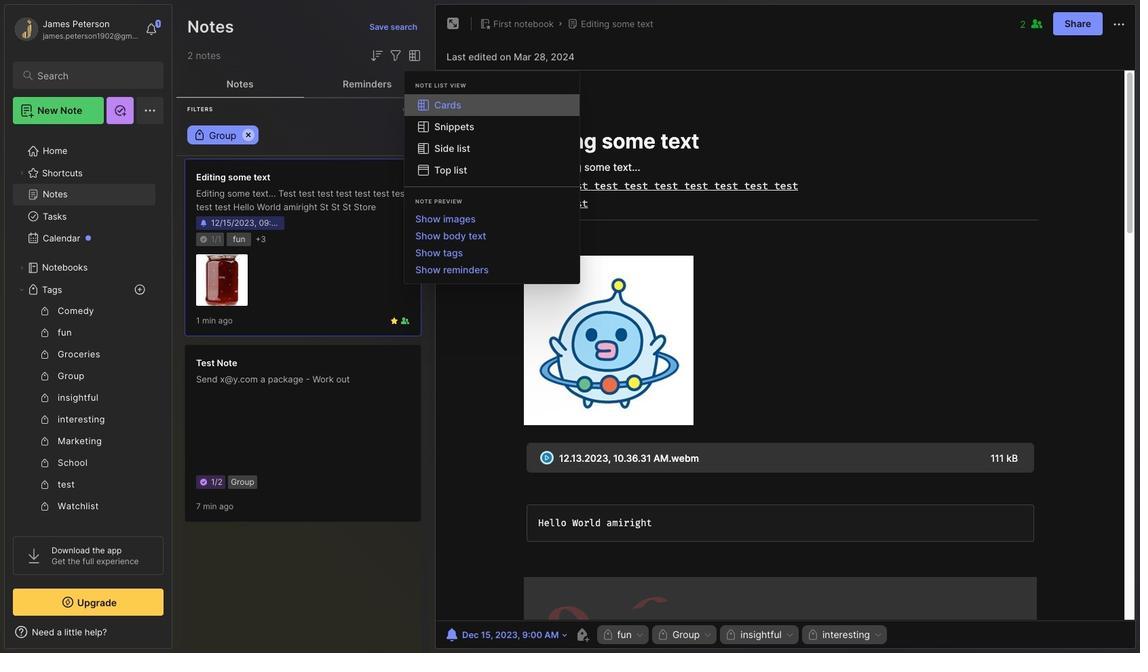 Task type: describe. For each thing, give the bounding box(es) containing it.
expand note image
[[445, 16, 462, 32]]

group inside tree
[[13, 301, 155, 561]]

main element
[[0, 0, 177, 654]]

Add filters field
[[388, 48, 404, 64]]

expand notebooks image
[[18, 264, 26, 272]]

add filters image
[[388, 48, 404, 64]]

thumbnail image
[[196, 255, 248, 306]]

View options field
[[404, 48, 423, 64]]

2 dropdown list menu from the top
[[405, 210, 580, 278]]

interesting Tag actions field
[[871, 631, 883, 640]]

note window element
[[435, 4, 1137, 653]]



Task type: vqa. For each thing, say whether or not it's contained in the screenshot.
"Dropdown List" menu to the top
yes



Task type: locate. For each thing, give the bounding box(es) containing it.
click to collapse image
[[171, 629, 182, 645]]

Note Editor text field
[[436, 70, 1136, 621]]

More actions field
[[1111, 15, 1128, 32]]

menu item
[[405, 94, 580, 116]]

Sort options field
[[369, 48, 385, 64]]

group
[[13, 301, 155, 561]]

fun Tag actions field
[[632, 631, 645, 640]]

Account field
[[13, 16, 139, 43]]

none search field inside main element
[[37, 67, 151, 84]]

WHAT'S NEW field
[[5, 622, 172, 644]]

1 dropdown list menu from the top
[[405, 94, 580, 181]]

1 vertical spatial dropdown list menu
[[405, 210, 580, 278]]

more actions image
[[1111, 16, 1128, 32]]

None search field
[[37, 67, 151, 84]]

expand tags image
[[18, 286, 26, 294]]

add tag image
[[574, 627, 590, 644]]

tab list
[[177, 71, 431, 98]]

tree
[[5, 132, 172, 613]]

Search text field
[[37, 69, 151, 82]]

Edit reminder field
[[443, 626, 569, 645]]

0 vertical spatial dropdown list menu
[[405, 94, 580, 181]]

dropdown list menu
[[405, 94, 580, 181], [405, 210, 580, 278]]

Group Tag actions field
[[700, 631, 713, 640]]

tree inside main element
[[5, 132, 172, 613]]

insightful Tag actions field
[[782, 631, 795, 640]]



